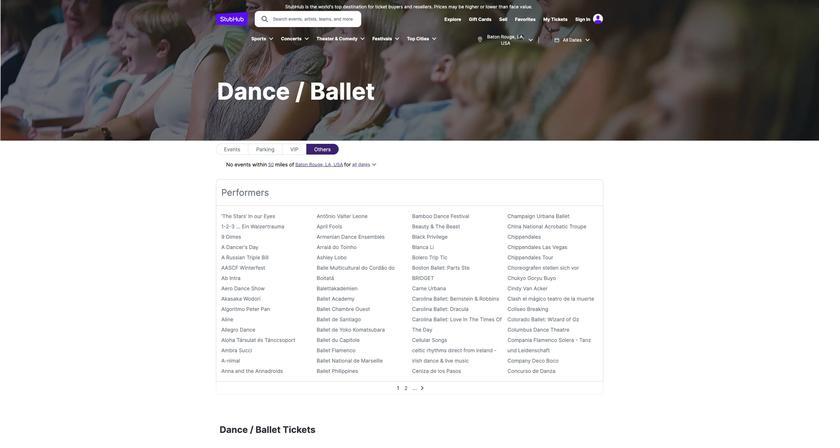 Task type: locate. For each thing, give the bounding box(es) containing it.
rouge, inside the no events within 50 miles of baton rouge, la, usa
[[309, 162, 324, 167]]

2 vertical spatial in
[[464, 317, 468, 323]]

0 horizontal spatial usa
[[334, 162, 343, 167]]

celtic rhythms direct from ireland - irish dance & live music link
[[413, 348, 497, 365]]

and right "buyers"
[[405, 4, 413, 9]]

0 horizontal spatial la,
[[326, 162, 333, 167]]

chippendales down chippendales link in the right of the page
[[508, 244, 541, 251]]

de for concurso de danza
[[533, 368, 539, 375]]

1 horizontal spatial ...
[[413, 386, 417, 392]]

0 vertical spatial national
[[523, 224, 544, 230]]

urbana for champaign
[[537, 213, 555, 220]]

usa inside baton rouge, la, usa
[[502, 40, 511, 46]]

carolina inside 'carolina ballet: love in the times of the day'
[[413, 317, 433, 323]]

ballet de santiago link
[[317, 317, 361, 323]]

3 chippendales from the top
[[508, 255, 541, 261]]

1 vertical spatial rouge,
[[309, 162, 324, 167]]

1 vertical spatial and
[[235, 368, 245, 375]]

algoritmo
[[222, 306, 245, 313]]

tickets
[[552, 16, 568, 22], [283, 425, 316, 436]]

&
[[335, 36, 338, 41], [431, 224, 434, 230], [475, 296, 478, 302], [441, 358, 444, 365]]

0 vertical spatial and
[[405, 4, 413, 9]]

compania flamenco solera - tanz und leidenschaft
[[508, 337, 592, 354]]

& left live
[[441, 358, 444, 365]]

/ for dance / ballet
[[296, 77, 305, 105]]

bill
[[262, 255, 269, 261]]

wodori
[[244, 296, 261, 302]]

usa down the sell
[[502, 40, 511, 46]]

0 horizontal spatial the
[[246, 368, 254, 375]]

2 vertical spatial chippendales
[[508, 255, 541, 261]]

de for ceniza de los pasos
[[431, 368, 437, 375]]

0 horizontal spatial rouge,
[[309, 162, 324, 167]]

do up ashley lobo link on the left of page
[[333, 244, 339, 251]]

theater & comedy
[[317, 36, 358, 41]]

a up aascf
[[222, 255, 225, 261]]

ballet: for love
[[434, 317, 449, 323]]

1 vertical spatial chippendales
[[508, 244, 541, 251]]

1 vertical spatial the
[[469, 317, 479, 323]]

ballet: inside 'carolina ballet: love in the times of the day'
[[434, 317, 449, 323]]

2 horizontal spatial in
[[587, 16, 591, 22]]

1 horizontal spatial rouge,
[[501, 34, 516, 39]]

9 dimes link
[[222, 234, 241, 240]]

1 vertical spatial tickets
[[283, 425, 316, 436]]

usa inside the no events within 50 miles of baton rouge, la, usa
[[334, 162, 343, 167]]

0 horizontal spatial urbana
[[429, 286, 446, 292]]

1 vertical spatial national
[[332, 358, 352, 365]]

1 horizontal spatial urbana
[[537, 213, 555, 220]]

flamenco inside compania flamenco solera - tanz und leidenschaft
[[534, 337, 558, 344]]

in right sign
[[587, 16, 591, 22]]

1 vertical spatial day
[[423, 327, 433, 334]]

blanca li link
[[413, 244, 434, 251]]

rouge, down the sell
[[501, 34, 516, 39]]

de down the company deco boco
[[533, 368, 539, 375]]

- left tanz at bottom
[[576, 337, 578, 344]]

1 horizontal spatial do
[[362, 265, 368, 271]]

50
[[269, 162, 274, 167]]

0 vertical spatial for
[[368, 4, 374, 9]]

and
[[405, 4, 413, 9], [235, 368, 245, 375]]

festival
[[451, 213, 470, 220]]

aero dance show link
[[222, 286, 265, 292]]

ballet:
[[431, 265, 446, 271], [434, 296, 449, 302], [434, 306, 449, 313], [434, 317, 449, 323], [532, 317, 547, 323]]

- right ireland
[[495, 348, 497, 354]]

ticket
[[376, 4, 388, 9]]

ab intra link
[[222, 275, 241, 282]]

of left oz
[[567, 317, 572, 323]]

...
[[236, 224, 241, 230], [413, 386, 417, 392]]

0 horizontal spatial in
[[249, 213, 253, 220]]

vegas
[[553, 244, 568, 251]]

top
[[407, 36, 416, 41]]

algoritmo peter pan
[[222, 306, 270, 313]]

1 vertical spatial carolina
[[413, 306, 433, 313]]

urbana up "china national acrobatic troupe"
[[537, 213, 555, 220]]

- inside compania flamenco solera - tanz und leidenschaft
[[576, 337, 578, 344]]

champaign
[[508, 213, 536, 220]]

baton rouge, la, usa button down others on the left of page
[[296, 162, 343, 168]]

a down 9
[[222, 244, 225, 251]]

in right the love
[[464, 317, 468, 323]]

do
[[333, 244, 339, 251], [362, 265, 368, 271], [389, 265, 395, 271]]

... right the 2
[[413, 386, 417, 392]]

the up cellular
[[413, 327, 422, 334]]

1 horizontal spatial usa
[[502, 40, 511, 46]]

aloha
[[222, 337, 235, 344]]

events button
[[216, 144, 248, 155]]

1 horizontal spatial the
[[310, 4, 317, 9]]

concurso
[[508, 368, 531, 375]]

& right theater at the left of the page
[[335, 36, 338, 41]]

national up philippines
[[332, 358, 352, 365]]

for left all
[[345, 162, 351, 168]]

others button
[[306, 144, 339, 155]]

bolero trip tic
[[413, 255, 448, 261]]

0 horizontal spatial baton rouge, la, usa button
[[296, 162, 343, 168]]

2 a from the top
[[222, 255, 225, 261]]

0 vertical spatial baton rouge, la, usa button
[[475, 30, 536, 50]]

1 vertical spatial in
[[249, 213, 253, 220]]

bolero
[[413, 255, 428, 261]]

leone
[[353, 213, 368, 220]]

akasaka wodori
[[222, 296, 261, 302]]

choreografen stellen sich vor
[[508, 265, 580, 271]]

flamenco down columbus dance theatre on the bottom
[[534, 337, 558, 344]]

0 vertical spatial chippendales
[[508, 234, 541, 240]]

0 vertical spatial the
[[310, 4, 317, 9]]

ballet: down carolina ballet: dracula at the bottom
[[434, 317, 449, 323]]

0 vertical spatial /
[[296, 77, 305, 105]]

the right is
[[310, 4, 317, 9]]

dance for armenian dance ensembles
[[342, 234, 357, 240]]

1 horizontal spatial la,
[[518, 34, 525, 39]]

ambra succi link
[[222, 348, 252, 354]]

national down champaign urbana ballet link
[[523, 224, 544, 230]]

1 vertical spatial la,
[[326, 162, 333, 167]]

0 horizontal spatial ...
[[236, 224, 241, 230]]

baile multicultural do cordão do boitatá
[[317, 265, 395, 282]]

do right cordão
[[389, 265, 395, 271]]

0 vertical spatial baton
[[488, 34, 500, 39]]

1 vertical spatial for
[[345, 162, 351, 168]]

the
[[436, 224, 445, 230], [469, 317, 479, 323], [413, 327, 422, 334]]

0 vertical spatial rouge,
[[501, 34, 516, 39]]

of right the miles
[[289, 162, 294, 168]]

1 vertical spatial a
[[222, 255, 225, 261]]

and down nimal
[[235, 368, 245, 375]]

de up the du
[[332, 327, 338, 334]]

all dates
[[563, 37, 582, 43]]

de left los
[[431, 368, 437, 375]]

value.
[[520, 4, 533, 9]]

a-nimal
[[222, 358, 240, 365]]

0 horizontal spatial flamenco
[[332, 348, 356, 354]]

1 vertical spatial ...
[[413, 386, 417, 392]]

la, down favorites
[[518, 34, 525, 39]]

china national acrobatic troupe link
[[508, 224, 587, 230]]

du
[[332, 337, 338, 344]]

1 carolina from the top
[[413, 296, 433, 302]]

0 horizontal spatial tickets
[[283, 425, 316, 436]]

baton down vip
[[296, 162, 308, 167]]

miles
[[275, 162, 288, 168]]

0 vertical spatial flamenco
[[534, 337, 558, 344]]

1 vertical spatial the
[[246, 368, 254, 375]]

de down chambre
[[332, 317, 338, 323]]

carolina
[[413, 296, 433, 302], [413, 306, 433, 313], [413, 317, 433, 323]]

arraiá do toinho
[[317, 244, 357, 251]]

1 horizontal spatial /
[[296, 77, 305, 105]]

usa left all
[[334, 162, 343, 167]]

no events within 50 miles of baton rouge, la, usa
[[226, 162, 343, 168]]

0 vertical spatial ...
[[236, 224, 241, 230]]

0 horizontal spatial the
[[413, 327, 422, 334]]

1-
[[222, 224, 226, 230]]

akasaka
[[222, 296, 242, 302]]

1 horizontal spatial the
[[436, 224, 445, 230]]

0 vertical spatial tickets
[[552, 16, 568, 22]]

0 horizontal spatial national
[[332, 358, 352, 365]]

/ for dance / ballet tickets
[[250, 425, 254, 436]]

balettakademien link
[[317, 286, 358, 292]]

1 horizontal spatial of
[[567, 317, 572, 323]]

dates
[[570, 37, 582, 43]]

ballet: up columbus dance theatre on the bottom
[[532, 317, 547, 323]]

day up cellular songs link
[[423, 327, 433, 334]]

our
[[254, 213, 262, 220]]

ballet: for bernstein
[[434, 296, 449, 302]]

2 chippendales from the top
[[508, 244, 541, 251]]

is
[[306, 4, 309, 9]]

1 horizontal spatial -
[[576, 337, 578, 344]]

ab intra
[[222, 275, 241, 282]]

1 horizontal spatial flamenco
[[534, 337, 558, 344]]

china
[[508, 224, 522, 230]]

0 vertical spatial a
[[222, 244, 225, 251]]

0 vertical spatial usa
[[502, 40, 511, 46]]

1 vertical spatial baton
[[296, 162, 308, 167]]

carne
[[413, 286, 427, 292]]

0 vertical spatial carolina
[[413, 296, 433, 302]]

0 vertical spatial day
[[249, 244, 259, 251]]

1 horizontal spatial day
[[423, 327, 433, 334]]

bridget
[[413, 275, 435, 282]]

& up the black privilege
[[431, 224, 434, 230]]

ballet for ballet national de marseille
[[317, 358, 331, 365]]

ballet for ballet du capitole
[[317, 337, 331, 344]]

0 horizontal spatial baton
[[296, 162, 308, 167]]

1 horizontal spatial baton rouge, la, usa button
[[475, 30, 536, 50]]

1 vertical spatial flamenco
[[332, 348, 356, 354]]

the for is
[[310, 4, 317, 9]]

sign in
[[576, 16, 591, 22]]

1 vertical spatial -
[[495, 348, 497, 354]]

0 vertical spatial la,
[[518, 34, 525, 39]]

anna and the annadroids
[[222, 368, 283, 375]]

1 horizontal spatial for
[[368, 4, 374, 9]]

flamenco for compania
[[534, 337, 558, 344]]

day up triple
[[249, 244, 259, 251]]

0 vertical spatial urbana
[[537, 213, 555, 220]]

aloha társulat és tánccsoport
[[222, 337, 296, 344]]

flamenco for ballet
[[332, 348, 356, 354]]

3 carolina from the top
[[413, 317, 433, 323]]

rouge,
[[501, 34, 516, 39], [309, 162, 324, 167]]

0 vertical spatial in
[[587, 16, 591, 22]]

blanca
[[413, 244, 429, 251]]

the left times
[[469, 317, 479, 323]]

ensembles
[[359, 234, 385, 240]]

1 horizontal spatial baton
[[488, 34, 500, 39]]

ballet de yoko komatsubara
[[317, 327, 385, 334]]

1 horizontal spatial and
[[405, 4, 413, 9]]

1 horizontal spatial in
[[464, 317, 468, 323]]

ballet: for wizard
[[532, 317, 547, 323]]

chippendales up the choreografen
[[508, 255, 541, 261]]

1 vertical spatial urbana
[[429, 286, 446, 292]]

teatro
[[548, 296, 563, 302]]

in
[[587, 16, 591, 22], [249, 213, 253, 220], [464, 317, 468, 323]]

stubhub
[[286, 4, 304, 9]]

yoko
[[340, 327, 352, 334]]

baton rouge, la, usa button down the sell
[[475, 30, 536, 50]]

in left our
[[249, 213, 253, 220]]

the left annadroids
[[246, 368, 254, 375]]

0 horizontal spatial of
[[289, 162, 294, 168]]

de for ballet de yoko komatsubara
[[332, 327, 338, 334]]

carne urbana
[[413, 286, 446, 292]]

0 vertical spatial -
[[576, 337, 578, 344]]

the down 'bamboo dance festival' link
[[436, 224, 445, 230]]

... right 3
[[236, 224, 241, 230]]

0 horizontal spatial -
[[495, 348, 497, 354]]

cellular songs
[[413, 337, 448, 344]]

flamenco down ballet du capitole
[[332, 348, 356, 354]]

0 horizontal spatial and
[[235, 368, 245, 375]]

0 horizontal spatial /
[[250, 425, 254, 436]]

sell
[[500, 16, 508, 22]]

la, down others on the left of page
[[326, 162, 333, 167]]

for all dates
[[345, 162, 371, 168]]

show
[[251, 286, 265, 292]]

direct
[[448, 348, 463, 354]]

a for a russian triple bill
[[222, 255, 225, 261]]

baton down cards
[[488, 34, 500, 39]]

2 vertical spatial carolina
[[413, 317, 433, 323]]

boitatá
[[317, 275, 334, 282]]

chippendales down china
[[508, 234, 541, 240]]

day inside 'carolina ballet: love in the times of the day'
[[423, 327, 433, 334]]

carolina ballet: dracula
[[413, 306, 469, 313]]

buyo
[[544, 275, 556, 282]]

for left the ticket
[[368, 4, 374, 9]]

chippendales for las
[[508, 244, 541, 251]]

top cities
[[407, 36, 430, 41]]

tic
[[440, 255, 448, 261]]

urbana down bridget link at the right bottom of page
[[429, 286, 446, 292]]

do left cordão
[[362, 265, 368, 271]]

ballet: down the carolina ballet: bernstein & robbins link
[[434, 306, 449, 313]]

carolina ballet: dracula link
[[413, 306, 469, 313]]

songs
[[432, 337, 448, 344]]

2 carolina from the top
[[413, 306, 433, 313]]

2 vertical spatial the
[[413, 327, 422, 334]]

chippendales for tour
[[508, 255, 541, 261]]

bamboo dance festival link
[[413, 213, 470, 220]]

rouge, down others on the left of page
[[309, 162, 324, 167]]

1 vertical spatial usa
[[334, 162, 343, 167]]

1 vertical spatial /
[[250, 425, 254, 436]]

2 horizontal spatial the
[[469, 317, 479, 323]]

1 a from the top
[[222, 244, 225, 251]]

1 vertical spatial baton rouge, la, usa button
[[296, 162, 343, 168]]

1 vertical spatial of
[[567, 317, 572, 323]]

ballet for ballet flamenco
[[317, 348, 331, 354]]

1 horizontal spatial national
[[523, 224, 544, 230]]

ballet: for parts
[[431, 265, 446, 271]]

intra
[[230, 275, 241, 282]]

theatre
[[551, 327, 570, 334]]

ballet: up carolina ballet: dracula "link"
[[434, 296, 449, 302]]

1 horizontal spatial tickets
[[552, 16, 568, 22]]

ballet: down 'trip'
[[431, 265, 446, 271]]



Task type: describe. For each thing, give the bounding box(es) containing it.
the for and
[[246, 368, 254, 375]]

pasos
[[447, 368, 462, 375]]

ballet for ballet de santiago
[[317, 317, 331, 323]]

or
[[481, 4, 485, 9]]

carolina ballet: bernstein & robbins link
[[413, 296, 500, 302]]

no
[[226, 162, 233, 168]]

aloha társulat és tánccsoport link
[[222, 337, 296, 344]]

dance for columbus dance theatre
[[534, 327, 550, 334]]

cards
[[479, 16, 492, 22]]

carolina for carolina ballet: love in the times of the day
[[413, 317, 433, 323]]

a russian triple bill
[[222, 255, 269, 261]]

theater
[[317, 36, 334, 41]]

baton rouge, la, usa
[[488, 34, 525, 46]]

ashley lobo
[[317, 255, 347, 261]]

national for ballet
[[332, 358, 352, 365]]

clash el mágico teatro de la muerte
[[508, 296, 595, 302]]

troupe
[[570, 224, 587, 230]]

2 horizontal spatial do
[[389, 265, 395, 271]]

may
[[449, 4, 458, 9]]

all
[[563, 37, 569, 43]]

carolina for carolina ballet: dracula
[[413, 306, 433, 313]]

irish
[[413, 358, 423, 365]]

annadroids
[[256, 368, 283, 375]]

Search events, artists, teams, and more field
[[273, 16, 355, 23]]

toinho
[[341, 244, 357, 251]]

0 horizontal spatial for
[[345, 162, 351, 168]]

rouge, inside baton rouge, la, usa
[[501, 34, 516, 39]]

concerts link
[[278, 32, 304, 46]]

company deco boco
[[508, 358, 559, 365]]

1-2-3 ... ein walzertrauma
[[222, 224, 285, 230]]

0 vertical spatial the
[[436, 224, 445, 230]]

ballet for ballet academy
[[317, 296, 331, 302]]

top
[[335, 4, 342, 9]]

be
[[459, 4, 465, 9]]

ein
[[242, 224, 249, 230]]

de for ballet de santiago
[[332, 317, 338, 323]]

ballet: for dracula
[[434, 306, 449, 313]]

coliseo breaking link
[[508, 306, 549, 313]]

- inside celtic rhythms direct from ireland - irish dance & live music
[[495, 348, 497, 354]]

boston ballet: parts ste
[[413, 265, 470, 271]]

ab
[[222, 275, 228, 282]]

stubhub image
[[216, 11, 248, 27]]

top cities link
[[404, 32, 432, 46]]

capitole
[[340, 337, 360, 344]]

columbus dance theatre link
[[508, 327, 570, 334]]

comedy
[[339, 36, 358, 41]]

performers
[[222, 187, 269, 198]]

sich
[[561, 265, 570, 271]]

black
[[413, 234, 426, 240]]

3
[[232, 224, 235, 230]]

company
[[508, 358, 531, 365]]

la, inside baton rouge, la, usa
[[518, 34, 525, 39]]

0 horizontal spatial day
[[249, 244, 259, 251]]

akasaka wodori link
[[222, 296, 261, 302]]

ballet for ballet de yoko komatsubara
[[317, 327, 331, 334]]

coliseo breaking
[[508, 306, 549, 313]]

academy
[[332, 296, 355, 302]]

a for a dancer's day
[[222, 244, 225, 251]]

& inside celtic rhythms direct from ireland - irish dance & live music
[[441, 358, 444, 365]]

urbana for carne
[[429, 286, 446, 292]]

concurso de danza link
[[508, 368, 556, 375]]

0 vertical spatial of
[[289, 162, 294, 168]]

face
[[510, 4, 519, 9]]

dance for allegro dance
[[240, 327, 256, 334]]

& left robbins
[[475, 296, 478, 302]]

la, inside the no events within 50 miles of baton rouge, la, usa
[[326, 162, 333, 167]]

winterfest
[[240, 265, 266, 271]]

carolina ballet: bernstein & robbins
[[413, 296, 500, 302]]

acker
[[534, 286, 548, 292]]

chippendales tour
[[508, 255, 554, 261]]

anna
[[222, 368, 234, 375]]

tanz
[[580, 337, 592, 344]]

ashley lobo link
[[317, 255, 347, 261]]

algoritmo peter pan link
[[222, 306, 270, 313]]

parking
[[256, 146, 275, 153]]

national for china
[[523, 224, 544, 230]]

carolina ballet: love in the times of the day
[[413, 317, 502, 334]]

compania
[[508, 337, 533, 344]]

carolina for carolina ballet: bernstein & robbins
[[413, 296, 433, 302]]

allegro
[[222, 327, 239, 334]]

cellular songs link
[[413, 337, 448, 344]]

nimal
[[227, 358, 240, 365]]

concerts
[[281, 36, 302, 41]]

rhythms
[[427, 348, 447, 354]]

ballet flamenco
[[317, 348, 356, 354]]

ballet national de marseille
[[317, 358, 383, 365]]

ambra
[[222, 348, 238, 354]]

ballet philippines link
[[317, 368, 358, 375]]

black privilege
[[413, 234, 448, 240]]

tánccsoport
[[265, 337, 296, 344]]

ballet du capitole link
[[317, 337, 360, 344]]

'the
[[222, 213, 232, 220]]

baile
[[317, 265, 329, 271]]

prices
[[434, 4, 448, 9]]

baton inside baton rouge, la, usa
[[488, 34, 500, 39]]

aline
[[222, 317, 234, 323]]

of
[[497, 317, 502, 323]]

0 horizontal spatial do
[[333, 244, 339, 251]]

1 chippendales from the top
[[508, 234, 541, 240]]

dance for aero dance show
[[234, 286, 250, 292]]

in inside 'carolina ballet: love in the times of the day'
[[464, 317, 468, 323]]

de left marseille
[[354, 358, 360, 365]]

ballet academy link
[[317, 296, 355, 302]]

stellen
[[543, 265, 559, 271]]

ambra succi
[[222, 348, 252, 354]]

others
[[315, 146, 331, 153]]

chukyo goryu buyo link
[[508, 275, 556, 282]]

baton inside the no events within 50 miles of baton rouge, la, usa
[[296, 162, 308, 167]]

colorado ballet: wizard of oz link
[[508, 317, 580, 323]]

clash el mágico teatro de la muerte link
[[508, 296, 595, 302]]

dance for bamboo dance festival
[[434, 213, 450, 220]]

gift
[[469, 16, 478, 22]]

higher
[[466, 4, 479, 9]]

dance
[[424, 358, 439, 365]]

chippendales las vegas link
[[508, 244, 568, 251]]

blanca li
[[413, 244, 434, 251]]

9 dimes
[[222, 234, 241, 240]]

ballet for ballet philippines
[[317, 368, 331, 375]]

colorado
[[508, 317, 530, 323]]

de left "la"
[[564, 296, 570, 302]]

breaking
[[528, 306, 549, 313]]

a dancer's day link
[[222, 244, 259, 251]]

antônio valter leone link
[[317, 213, 368, 220]]

ballet for ballet chambre ouest
[[317, 306, 331, 313]]

boco
[[547, 358, 559, 365]]

leidenschaft
[[519, 348, 550, 354]]

carolina ballet: love in the times of the day link
[[413, 317, 502, 334]]

black privilege link
[[413, 234, 448, 240]]

columbus
[[508, 327, 533, 334]]



